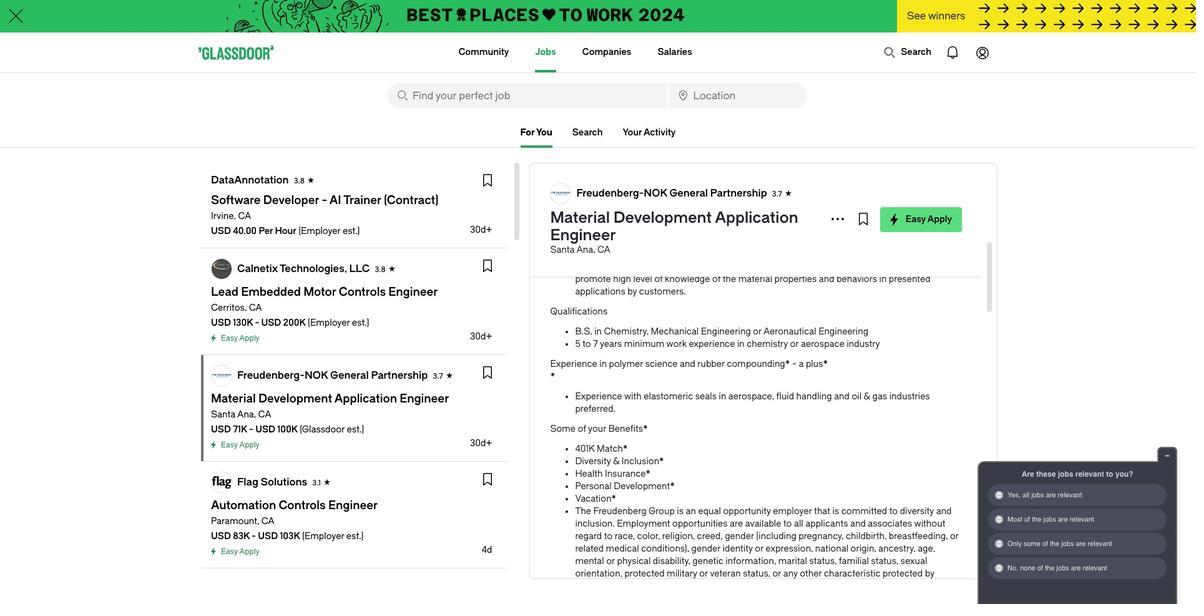 Task type: vqa. For each thing, say whether or not it's contained in the screenshot.
'Experience in polymer science and rubber compounding* - a plus* *'
yes



Task type: locate. For each thing, give the bounding box(es) containing it.
1 protected from the left
[[625, 569, 665, 579]]

1 horizontal spatial 3.8
[[375, 265, 386, 274]]

testing down suppliers,
[[726, 199, 754, 210]]

spec).
[[929, 162, 954, 172]]

and down the 'work'
[[680, 359, 695, 370]]

0 horizontal spatial on
[[722, 174, 733, 185]]

easy down usd 130k
[[221, 334, 238, 343]]

2 vertical spatial (employer
[[302, 531, 344, 542]]

2 none field from the left
[[668, 83, 807, 108]]

you
[[536, 127, 552, 138]]

1 vertical spatial 3.7
[[433, 372, 443, 381]]

in right behaviors
[[879, 274, 887, 285]]

easy down usd 71k
[[221, 441, 238, 449]]

search down see
[[901, 47, 931, 57]]

1 vertical spatial testing
[[726, 199, 754, 210]]

companies
[[582, 47, 631, 57]]

Search keyword field
[[388, 83, 667, 108]]

manufacturing
[[751, 212, 813, 222]]

1 30d+ from the top
[[470, 225, 492, 235]]

0 vertical spatial ana,
[[576, 245, 595, 255]]

within down implementation at right
[[627, 224, 651, 235]]

santa up usd 71k
[[211, 410, 235, 420]]

0 horizontal spatial testing
[[679, 162, 707, 172]]

ana, inside santa ana, ca usd 71k - usd 100k (glassdoor est.)
[[237, 410, 256, 420]]

other right any
[[800, 569, 822, 579]]

1 horizontal spatial santa
[[550, 245, 575, 255]]

1 vertical spatial (employer
[[308, 318, 350, 328]]

0 horizontal spatial freudenberg-nok general partnership
[[237, 370, 428, 381]]

by down "high" on the right
[[628, 287, 637, 297]]

1 vertical spatial ensure
[[648, 162, 677, 172]]

apply for freudenberg-nok general partnership
[[239, 441, 259, 449]]

new
[[681, 212, 698, 222]]

experience inside experience in polymer science and rubber compounding* - a plus* *
[[550, 359, 597, 370]]

lottie animation container image
[[409, 32, 459, 71], [409, 32, 459, 71], [968, 37, 998, 67], [968, 37, 998, 67], [883, 46, 896, 59], [883, 46, 896, 59]]

1 horizontal spatial on
[[767, 262, 778, 272]]

of right most
[[1024, 516, 1030, 524]]

dataannotation
[[211, 174, 289, 186]]

- up behaviors
[[849, 262, 853, 272]]

the right none
[[1045, 564, 1055, 572]]

0 vertical spatial (employer
[[298, 226, 341, 237]]

(employer right usd 103k
[[302, 531, 344, 542]]

lottie animation container image
[[938, 37, 968, 67], [938, 37, 968, 67]]

to left 7
[[583, 339, 591, 350]]

and up date
[[829, 149, 845, 160]]

Search location field
[[668, 83, 807, 108]]

evaluation
[[631, 187, 674, 197]]

0 horizontal spatial nok
[[305, 370, 328, 381]]

disability,
[[653, 556, 690, 567]]

handling
[[796, 391, 832, 402]]

30d+ for general
[[470, 438, 492, 449]]

est.) inside cerritos, ca usd 130k - usd 200k (employer est.)
[[352, 318, 369, 328]]

1 horizontal spatial freudenberg-nok general partnership logo image
[[551, 184, 571, 204]]

usd 200k
[[261, 318, 306, 328]]

1 vertical spatial gender
[[691, 544, 721, 554]]

protected down sexual
[[883, 569, 923, 579]]

implementation
[[603, 212, 669, 222]]

1 vertical spatial materials
[[828, 237, 866, 247]]

nok for freudenberg-nok general partnership logo within jobs list element
[[305, 370, 328, 381]]

general inside jobs list element
[[330, 370, 369, 381]]

division
[[686, 224, 720, 235]]

only some of the jobs are relevant
[[1008, 540, 1112, 548]]

within down exchanges
[[845, 224, 869, 235]]

all right "yes,"
[[1023, 491, 1029, 499]]

experience inside experience with elastomeric seals in aerospace, fluid handling and oil & gas industries preferred.
[[575, 391, 622, 402]]

1 horizontal spatial materials
[[701, 212, 739, 222]]

(employer inside 'paramount, ca usd 83k - usd 103k (employer est.)'
[[302, 531, 344, 542]]

0 vertical spatial freudenberg-nok general partnership logo image
[[551, 184, 571, 204]]

general for freudenberg-nok general partnership logo within jobs list element
[[330, 370, 369, 381]]

0 horizontal spatial &
[[613, 456, 620, 467]]

0 vertical spatial ensure
[[639, 149, 668, 160]]

ca inside irvine, ca usd 40.00 per hour (employer est.)
[[238, 211, 251, 222]]

ensure
[[639, 149, 668, 160], [648, 162, 677, 172]]

and down coordinates
[[607, 237, 623, 247]]

of left your
[[578, 424, 586, 434]]

experience up preferred.
[[575, 391, 622, 402]]

1 vertical spatial 3.8
[[375, 265, 386, 274]]

is up applicants
[[832, 506, 839, 517]]

regard
[[575, 531, 602, 542]]

1 horizontal spatial engineering
[[818, 326, 868, 337]]

experience for experience in polymer science and rubber compounding* - a plus* *
[[550, 359, 597, 370]]

est.) inside santa ana, ca usd 71k - usd 100k (glassdoor est.)
[[347, 424, 364, 435]]

& down match*
[[613, 456, 620, 467]]

of down marketing
[[712, 274, 721, 285]]

material up benchmark
[[687, 187, 721, 197]]

elastomer
[[782, 174, 825, 185]]

3.8 for calnetix technologies, llc
[[375, 265, 386, 274]]

national
[[815, 544, 848, 554]]

are down the opportunity
[[730, 519, 743, 529]]

aerospace,
[[728, 391, 774, 402]]

ca for paramount, ca usd 83k - usd 103k (employer est.)
[[261, 516, 274, 527]]

within
[[627, 224, 651, 235], [845, 224, 869, 235]]

fluid
[[776, 391, 794, 402]]

1 vertical spatial freudenberg-
[[237, 370, 305, 381]]

1 vertical spatial all
[[794, 519, 803, 529]]

1 vertical spatial by
[[925, 569, 934, 579]]

and up company at right top
[[897, 212, 912, 222]]

relevant up no, none of the jobs are relevant
[[1088, 540, 1112, 548]]

all inside 401k match* diversity & inclusion* health insurance* personal development* vacation* the freudenberg group is an equal opportunity employer that is committed to diversity and inclusion. employment opportunities are available to all applicants and associates without regard to race, color, religion, creed, gender (including pregnancy, childbirth, breastfeeding, or related medical conditions), gender identity or expression, national origin, ancestry, age, mental or physical disability, genetic information, marital status, familial status, sexual orientation, protected military or veteran status, or any other characteristic protected by applicable law.*
[[794, 519, 803, 529]]

see winners link
[[897, 0, 1196, 34]]

most of the jobs are relevant
[[1008, 516, 1094, 524]]

aerospace
[[801, 339, 845, 350]]

ca for cerritos, ca usd 130k - usd 200k (employer est.)
[[249, 303, 262, 313]]

associates
[[868, 519, 912, 529]]

1 horizontal spatial is
[[785, 162, 792, 172]]

other
[[739, 224, 761, 235], [800, 569, 822, 579]]

(employer right hour
[[298, 226, 341, 237]]

usd 40.00
[[211, 226, 257, 237]]

0 vertical spatial gender
[[725, 531, 754, 542]]

ca inside santa ana, ca usd 71k - usd 100k (glassdoor est.)
[[258, 410, 271, 420]]

1 vertical spatial search
[[572, 127, 603, 138]]

nok inside jobs list element
[[305, 370, 328, 381]]

by down sexual
[[925, 569, 934, 579]]

easy apply down usd 83k
[[221, 547, 259, 556]]

0 horizontal spatial freudenberg-
[[237, 370, 305, 381]]

0 horizontal spatial engineering
[[701, 326, 751, 337]]

material down team
[[738, 274, 772, 285]]

nok for top freudenberg-nok general partnership logo
[[644, 187, 667, 199]]

presented
[[889, 274, 931, 285]]

1 vertical spatial &
[[613, 456, 620, 467]]

freudenberg-nok general partnership logo image up material on the top
[[551, 184, 571, 204]]

3.1
[[312, 479, 321, 488]]

1 horizontal spatial partnership
[[710, 187, 767, 199]]

or up "materials."
[[836, 187, 845, 197]]

- inside cerritos, ca usd 130k - usd 200k (employer est.)
[[255, 318, 259, 328]]

ca
[[238, 211, 251, 222], [597, 245, 610, 255], [249, 303, 262, 313], [258, 410, 271, 420], [261, 516, 274, 527]]

easy down usd 83k
[[221, 547, 238, 556]]

experience with elastomeric seals in aerospace, fluid handling and oil & gas industries preferred.
[[575, 391, 930, 415]]

or up the chemistry at right
[[753, 326, 762, 337]]

experience for experience with elastomeric seals in aerospace, fluid handling and oil & gas industries preferred.
[[575, 391, 622, 402]]

1 horizontal spatial protected
[[883, 569, 923, 579]]

1 vertical spatial partnership
[[371, 370, 428, 381]]

engineering up industry
[[818, 326, 868, 337]]

yes,
[[1008, 491, 1021, 499]]

materials up support
[[575, 249, 614, 260]]

3.8 for dataannotation
[[294, 177, 305, 185]]

physical
[[617, 556, 651, 567]]

est.) inside 'paramount, ca usd 83k - usd 103k (employer est.)'
[[346, 531, 364, 542]]

by inside 401k match* diversity & inclusion* health insurance* personal development* vacation* the freudenberg group is an equal opportunity employer that is committed to diversity and inclusion. employment opportunities are available to all applicants and associates without regard to race, color, religion, creed, gender (including pregnancy, childbirth, breastfeeding, or related medical conditions), gender identity or expression, national origin, ancestry, age, mental or physical disability, genetic information, marital status, familial status, sexual orientation, protected military or veteran status, or any other characteristic protected by applicable law.*
[[925, 569, 934, 579]]

b.s.
[[575, 326, 592, 337]]

(employer for solutions
[[302, 531, 344, 542]]

0 vertical spatial &
[[864, 391, 870, 402]]

easy apply up "list"
[[906, 214, 952, 225]]

vacation*
[[575, 494, 616, 504]]

0 horizontal spatial ana,
[[237, 410, 256, 420]]

none
[[1020, 564, 1035, 572]]

general down committee
[[670, 187, 708, 199]]

easy apply for calnetix technologies, llc
[[221, 334, 259, 343]]

401k match* diversity & inclusion* health insurance* personal development* vacation* the freudenberg group is an equal opportunity employer that is committed to diversity and inclusion. employment opportunities are available to all applicants and associates without regard to race, color, religion, creed, gender (including pregnancy, childbirth, breastfeeding, or related medical conditions), gender identity or expression, national origin, ancestry, age, mental or physical disability, genetic information, marital status, familial status, sexual orientation, protected military or veteran status, or any other characteristic protected by applicable law.*
[[575, 444, 959, 592]]

1 horizontal spatial ana,
[[576, 245, 595, 255]]

are up no, none of the jobs are relevant
[[1076, 540, 1086, 548]]

3.7 for freudenberg-nok general partnership logo within jobs list element
[[433, 372, 443, 381]]

0 vertical spatial 3.8
[[294, 177, 305, 185]]

1 vertical spatial nok
[[305, 370, 328, 381]]

cerritos, ca usd 130k - usd 200k (employer est.)
[[211, 303, 369, 328]]

materials up the division
[[701, 212, 739, 222]]

your activity link
[[623, 125, 676, 140]]

0 vertical spatial material
[[687, 187, 721, 197]]

easy for freudenberg-nok general partnership
[[221, 441, 238, 449]]

relevant
[[1075, 470, 1104, 479], [1058, 491, 1082, 499], [1070, 516, 1094, 524], [1088, 540, 1112, 548], [1083, 564, 1107, 572]]

most
[[1008, 516, 1022, 524]]

1 horizontal spatial freudenberg-nok general partnership
[[576, 187, 767, 199]]

0 vertical spatial 3.7
[[772, 190, 782, 199]]

genetic
[[693, 556, 723, 567]]

replacement
[[847, 187, 900, 197]]

1 horizontal spatial within
[[845, 224, 869, 235]]

freudenberg- down participation
[[576, 187, 644, 199]]

30d+ for llc
[[470, 331, 492, 342]]

0 vertical spatial other
[[739, 224, 761, 235]]

status,
[[809, 556, 837, 567], [871, 556, 898, 567], [743, 569, 770, 579]]

in
[[630, 174, 637, 185], [622, 187, 629, 197], [879, 274, 887, 285], [594, 326, 602, 337], [737, 339, 745, 350], [599, 359, 607, 370], [719, 391, 726, 402]]

1 vertical spatial ana,
[[237, 410, 256, 420]]

law.*
[[620, 581, 639, 592]]

2 vertical spatial materials
[[575, 249, 614, 260]]

0 horizontal spatial other
[[739, 224, 761, 235]]

0 vertical spatial materials
[[701, 212, 739, 222]]

easy inside button
[[906, 214, 926, 225]]

no,
[[1008, 564, 1018, 572]]

0 horizontal spatial santa
[[211, 410, 235, 420]]

freudenberg-nok general partnership down ce
[[576, 187, 767, 199]]

ensure up ce
[[648, 162, 677, 172]]

gender up identity on the right bottom of page
[[725, 531, 754, 542]]

or down genetic
[[699, 569, 708, 579]]

jobs down these
[[1031, 491, 1044, 499]]

is left up
[[785, 162, 792, 172]]

0 horizontal spatial 3.8
[[294, 177, 305, 185]]

santa down engineer on the top of page
[[550, 245, 575, 255]]

freudenberg-nok general partnership up (glassdoor on the bottom
[[237, 370, 428, 381]]

3.8
[[294, 177, 305, 185], [375, 265, 386, 274]]

3.7 for top freudenberg-nok general partnership logo
[[772, 190, 782, 199]]

status, down information,
[[743, 569, 770, 579]]

status, down 'national'
[[809, 556, 837, 567]]

freudenberg-nok general partnership logo image
[[551, 184, 571, 204], [212, 366, 232, 386]]

that left fnst
[[670, 149, 686, 160]]

flag
[[237, 476, 258, 488]]

1 horizontal spatial general
[[670, 187, 708, 199]]

flag solutions logo image
[[212, 473, 232, 493]]

relevant left you? on the right of page
[[1075, 470, 1104, 479]]

freudenberg-nok general partnership for freudenberg-nok general partnership logo within jobs list element
[[237, 370, 428, 381]]

other inside responsible to ensure that fnst compounds meet segment and customer specific specification and ensure testing data and approval is up to date (qpl, sae, customer spec). participation in sae ce committee on aerospace elastomer materials. participate in evaluation of material suppliers, audits, selection, or replacement of raw materials, and performs benchmark testing of competitor's materials. leads implementation of new materials at manufacturing site and exchanges and coordinates within o-ring division and other technical functions within the company review and propose material rationalization and/or eliminate materials (manage out list of materials to reduce complexity). support of sales and product marketing team on customer-visits, -calls and tech days to promote high level of knowledge of the material properties and behaviors in presented applications by customers.
[[739, 224, 761, 235]]

by inside responsible to ensure that fnst compounds meet segment and customer specific specification and ensure testing data and approval is up to date (qpl, sae, customer spec). participation in sae ce committee on aerospace elastomer materials. participate in evaluation of material suppliers, audits, selection, or replacement of raw materials, and performs benchmark testing of competitor's materials. leads implementation of new materials at manufacturing site and exchanges and coordinates within o-ring division and other technical functions within the company review and propose material rationalization and/or eliminate materials (manage out list of materials to reduce complexity). support of sales and product marketing team on customer-visits, -calls and tech days to promote high level of knowledge of the material properties and behaviors in presented applications by customers.
[[628, 287, 637, 297]]

search button
[[877, 40, 938, 65]]

and/or
[[758, 237, 785, 247]]

0 vertical spatial experience
[[550, 359, 597, 370]]

easy apply down usd 130k
[[221, 334, 259, 343]]

group
[[649, 506, 675, 517]]

1 horizontal spatial 3.7
[[772, 190, 782, 199]]

1 vertical spatial general
[[330, 370, 369, 381]]

0 horizontal spatial by
[[628, 287, 637, 297]]

- right usd 83k
[[252, 531, 256, 542]]

2 within from the left
[[845, 224, 869, 235]]

for you
[[520, 127, 552, 138]]

easy apply for freudenberg-nok general partnership
[[221, 441, 259, 449]]

companies link
[[582, 32, 631, 72]]

and
[[829, 149, 845, 160], [631, 162, 646, 172], [730, 162, 745, 172], [618, 199, 633, 210], [832, 212, 847, 222], [897, 212, 912, 222], [722, 224, 737, 235], [607, 237, 623, 247], [647, 262, 662, 272], [874, 262, 890, 272], [819, 274, 834, 285], [680, 359, 695, 370], [834, 391, 850, 402], [936, 506, 952, 517], [850, 519, 866, 529]]

these
[[1036, 470, 1056, 479]]

(employer inside cerritos, ca usd 130k - usd 200k (employer est.)
[[308, 318, 350, 328]]

the down exchanges
[[872, 224, 885, 235]]

2 30d+ from the top
[[470, 331, 492, 342]]

est.) inside irvine, ca usd 40.00 per hour (employer est.)
[[343, 226, 360, 237]]

easy apply inside easy apply button
[[906, 214, 952, 225]]

ca inside material development application engineer santa ana, ca
[[597, 245, 610, 255]]

ca inside 'paramount, ca usd 83k - usd 103k (employer est.)'
[[261, 516, 274, 527]]

apply for flag solutions
[[239, 547, 259, 556]]

that inside responsible to ensure that fnst compounds meet segment and customer specific specification and ensure testing data and approval is up to date (qpl, sae, customer spec). participation in sae ce committee on aerospace elastomer materials. participate in evaluation of material suppliers, audits, selection, or replacement of raw materials, and performs benchmark testing of competitor's materials. leads implementation of new materials at manufacturing site and exchanges and coordinates within o-ring division and other technical functions within the company review and propose material rationalization and/or eliminate materials (manage out list of materials to reduce complexity). support of sales and product marketing team on customer-visits, -calls and tech days to promote high level of knowledge of the material properties and behaviors in presented applications by customers.
[[670, 149, 686, 160]]

1 horizontal spatial all
[[1023, 491, 1029, 499]]

0 vertical spatial all
[[1023, 491, 1029, 499]]

1 horizontal spatial other
[[800, 569, 822, 579]]

partnership
[[710, 187, 767, 199], [371, 370, 428, 381]]

committed
[[841, 506, 887, 517]]

0 horizontal spatial partnership
[[371, 370, 428, 381]]

2 protected from the left
[[883, 569, 923, 579]]

protected down physical
[[625, 569, 665, 579]]

0 horizontal spatial none field
[[388, 83, 667, 108]]

general up (glassdoor on the bottom
[[330, 370, 369, 381]]

3.7 inside jobs list element
[[433, 372, 443, 381]]

preferred.
[[575, 404, 616, 415]]

easy apply button
[[880, 207, 962, 232]]

easy apply down usd 71k
[[221, 441, 259, 449]]

coordinates
[[575, 224, 625, 235]]

or inside responsible to ensure that fnst compounds meet segment and customer specific specification and ensure testing data and approval is up to date (qpl, sae, customer spec). participation in sae ce committee on aerospace elastomer materials. participate in evaluation of material suppliers, audits, selection, or replacement of raw materials, and performs benchmark testing of competitor's materials. leads implementation of new materials at manufacturing site and exchanges and coordinates within o-ring division and other technical functions within the company review and propose material rationalization and/or eliminate materials (manage out list of materials to reduce complexity). support of sales and product marketing team on customer-visits, -calls and tech days to promote high level of knowledge of the material properties and behaviors in presented applications by customers.
[[836, 187, 845, 197]]

est.) for irvine, ca usd 40.00 per hour (employer est.)
[[343, 226, 360, 237]]

of up "high" on the right
[[611, 262, 619, 272]]

application
[[715, 209, 798, 227]]

1 vertical spatial experience
[[575, 391, 622, 402]]

freudenberg
[[593, 506, 646, 517]]

0 horizontal spatial materials
[[575, 249, 614, 260]]

in left sae
[[630, 174, 637, 185]]

other down at
[[739, 224, 761, 235]]

protected
[[625, 569, 665, 579], [883, 569, 923, 579]]

0 vertical spatial freudenberg-nok general partnership
[[576, 187, 767, 199]]

freudenberg-nok general partnership inside jobs list element
[[237, 370, 428, 381]]

1 horizontal spatial by
[[925, 569, 934, 579]]

freudenberg-nok general partnership logo image down usd 130k
[[212, 366, 232, 386]]

3 30d+ from the top
[[470, 438, 492, 449]]

relevant down only some of the jobs are relevant
[[1083, 564, 1107, 572]]

0 vertical spatial by
[[628, 287, 637, 297]]

only
[[1008, 540, 1022, 548]]

at
[[741, 212, 749, 222]]

0 vertical spatial partnership
[[710, 187, 767, 199]]

2 vertical spatial 30d+
[[470, 438, 492, 449]]

1 horizontal spatial search
[[901, 47, 931, 57]]

0 horizontal spatial general
[[330, 370, 369, 381]]

suppliers,
[[723, 187, 762, 197]]

- inside responsible to ensure that fnst compounds meet segment and customer specific specification and ensure testing data and approval is up to date (qpl, sae, customer spec). participation in sae ce committee on aerospace elastomer materials. participate in evaluation of material suppliers, audits, selection, or replacement of raw materials, and performs benchmark testing of competitor's materials. leads implementation of new materials at manufacturing site and exchanges and coordinates within o-ring division and other technical functions within the company review and propose material rationalization and/or eliminate materials (manage out list of materials to reduce complexity). support of sales and product marketing team on customer-visits, -calls and tech days to promote high level of knowledge of the material properties and behaviors in presented applications by customers.
[[849, 262, 853, 272]]

1 horizontal spatial testing
[[726, 199, 754, 210]]

ana,
[[576, 245, 595, 255], [237, 410, 256, 420]]

usd 100k
[[255, 424, 298, 435]]

0 horizontal spatial freudenberg-nok general partnership logo image
[[212, 366, 232, 386]]

eliminate
[[787, 237, 826, 247]]

list
[[923, 237, 935, 247]]

santa
[[550, 245, 575, 255], [211, 410, 235, 420]]

1 horizontal spatial none field
[[668, 83, 807, 108]]

on right team
[[767, 262, 778, 272]]

materials down functions
[[828, 237, 866, 247]]

material development application engineer santa ana, ca
[[550, 209, 798, 255]]

partnership inside jobs list element
[[371, 370, 428, 381]]

and up the 'level'
[[647, 262, 662, 272]]

0 horizontal spatial all
[[794, 519, 803, 529]]

1 none field from the left
[[388, 83, 667, 108]]

and up without at the bottom right of the page
[[936, 506, 952, 517]]

are
[[1046, 491, 1056, 499], [1058, 516, 1068, 524], [730, 519, 743, 529], [1076, 540, 1086, 548], [1071, 564, 1081, 572]]

0 horizontal spatial protected
[[625, 569, 665, 579]]

0 vertical spatial santa
[[550, 245, 575, 255]]

1 vertical spatial freudenberg-nok general partnership logo image
[[212, 366, 232, 386]]

0 vertical spatial nok
[[644, 187, 667, 199]]

est.) for cerritos, ca usd 130k - usd 200k (employer est.)
[[352, 318, 369, 328]]

ca inside cerritos, ca usd 130k - usd 200k (employer est.)
[[249, 303, 262, 313]]

apply down usd 130k
[[239, 334, 259, 343]]

identity
[[723, 544, 753, 554]]

1 horizontal spatial that
[[814, 506, 830, 517]]

compounding*
[[727, 359, 790, 370]]

None field
[[388, 83, 667, 108], [668, 83, 807, 108]]

testing up committee
[[679, 162, 707, 172]]

calnetix technologies, llc
[[237, 263, 370, 275]]

0 vertical spatial search
[[901, 47, 931, 57]]

or
[[836, 187, 845, 197], [753, 326, 762, 337], [790, 339, 799, 350], [950, 531, 959, 542], [755, 544, 764, 554], [606, 556, 615, 567], [699, 569, 708, 579], [772, 569, 781, 579]]

are these jobs relevant to you?
[[1022, 470, 1133, 479]]

2 engineering from the left
[[818, 326, 868, 337]]

on down data
[[722, 174, 733, 185]]

1 horizontal spatial nok
[[644, 187, 667, 199]]

0 vertical spatial 30d+
[[470, 225, 492, 235]]

1 vertical spatial santa
[[211, 410, 235, 420]]

1 vertical spatial that
[[814, 506, 830, 517]]

0 vertical spatial general
[[670, 187, 708, 199]]

of down committee
[[676, 187, 685, 197]]

functions
[[804, 224, 843, 235]]

0 vertical spatial that
[[670, 149, 686, 160]]



Task type: describe. For each thing, give the bounding box(es) containing it.
the right most
[[1032, 516, 1042, 524]]

easy apply for flag solutions
[[221, 547, 259, 556]]

calnetix technologies, llc logo image
[[212, 259, 232, 279]]

seals
[[695, 391, 717, 402]]

of up customers.
[[654, 274, 663, 285]]

leads
[[575, 212, 601, 222]]

or up orientation,
[[606, 556, 615, 567]]

mental
[[575, 556, 604, 567]]

to down your
[[629, 149, 637, 160]]

of right some at the bottom
[[1042, 540, 1048, 548]]

in up 7
[[594, 326, 602, 337]]

experience
[[689, 339, 735, 350]]

complexity).
[[658, 249, 708, 260]]

is inside responsible to ensure that fnst compounds meet segment and customer specific specification and ensure testing data and approval is up to date (qpl, sae, customer spec). participation in sae ce committee on aerospace elastomer materials. participate in evaluation of material suppliers, audits, selection, or replacement of raw materials, and performs benchmark testing of competitor's materials. leads implementation of new materials at manufacturing site and exchanges and coordinates within o-ring division and other technical functions within the company review and propose material rationalization and/or eliminate materials (manage out list of materials to reduce complexity). support of sales and product marketing team on customer-visits, -calls and tech days to promote high level of knowledge of the material properties and behaviors in presented applications by customers.
[[785, 162, 792, 172]]

to left you? on the right of page
[[1106, 470, 1113, 479]]

jobs down yes, all jobs are relevant at the right bottom of the page
[[1043, 516, 1056, 524]]

jobs right these
[[1058, 470, 1073, 479]]

to up 'sales'
[[616, 249, 624, 260]]

materials.
[[821, 199, 862, 210]]

and up sae
[[631, 162, 646, 172]]

5
[[575, 339, 580, 350]]

properties
[[774, 274, 817, 285]]

usd 83k
[[211, 531, 250, 542]]

a
[[799, 359, 804, 370]]

none field the search keyword
[[388, 83, 667, 108]]

2 horizontal spatial status,
[[871, 556, 898, 567]]

inclusion.
[[575, 519, 615, 529]]

opportunities
[[672, 519, 728, 529]]

0 horizontal spatial status,
[[743, 569, 770, 579]]

winners
[[928, 10, 965, 22]]

santa ana, ca usd 71k - usd 100k (glassdoor est.)
[[211, 410, 364, 435]]

easy for calnetix technologies, llc
[[221, 334, 238, 343]]

are down these
[[1046, 491, 1056, 499]]

some of your benefits*
[[550, 424, 648, 434]]

(qpl,
[[837, 162, 860, 172]]

1 horizontal spatial gender
[[725, 531, 754, 542]]

creed,
[[697, 531, 723, 542]]

paramount, ca usd 83k - usd 103k (employer est.)
[[211, 516, 364, 542]]

1 vertical spatial material
[[662, 237, 696, 247]]

sales
[[622, 262, 645, 272]]

solutions
[[261, 476, 307, 488]]

(employer for technologies,
[[308, 318, 350, 328]]

experience in polymer science and rubber compounding* - a plus* *
[[550, 359, 828, 382]]

and down committed
[[850, 519, 866, 529]]

race,
[[615, 531, 635, 542]]

or left any
[[772, 569, 781, 579]]

sae,
[[863, 162, 883, 172]]

are down only some of the jobs are relevant
[[1071, 564, 1081, 572]]

to up associates
[[889, 506, 898, 517]]

apply inside button
[[928, 214, 952, 225]]

tech
[[892, 262, 910, 272]]

in left the chemistry at right
[[737, 339, 745, 350]]

est.) for paramount, ca usd 83k - usd 103k (employer est.)
[[346, 531, 364, 542]]

propose
[[625, 237, 659, 247]]

usd 130k
[[211, 318, 253, 328]]

approval
[[747, 162, 783, 172]]

to down employer
[[783, 519, 792, 529]]

to inside b.s. in chemistry, mechanical engineering or aeronautical engineering 5 to 7 years minimum work experience in chemistry or aerospace industry
[[583, 339, 591, 350]]

or right breastfeeding,
[[950, 531, 959, 542]]

other inside 401k match* diversity & inclusion* health insurance* personal development* vacation* the freudenberg group is an equal opportunity employer that is committed to diversity and inclusion. employment opportunities are available to all applicants and associates without regard to race, color, religion, creed, gender (including pregnancy, childbirth, breastfeeding, or related medical conditions), gender identity or expression, national origin, ancestry, age, mental or physical disability, genetic information, marital status, familial status, sexual orientation, protected military or veteran status, or any other characteristic protected by applicable law.*
[[800, 569, 822, 579]]

some
[[1024, 540, 1040, 548]]

in inside experience in polymer science and rubber compounding* - a plus* *
[[599, 359, 607, 370]]

search inside button
[[901, 47, 931, 57]]

and inside experience in polymer science and rubber compounding* - a plus* *
[[680, 359, 695, 370]]

are up only some of the jobs are relevant
[[1058, 516, 1068, 524]]

0 vertical spatial testing
[[679, 162, 707, 172]]

to right days
[[934, 262, 942, 272]]

conditions),
[[641, 544, 689, 554]]

o-
[[653, 224, 665, 235]]

santa inside santa ana, ca usd 71k - usd 100k (glassdoor est.)
[[211, 410, 235, 420]]

apply for calnetix technologies, llc
[[239, 334, 259, 343]]

freudenberg-nok general partnership for top freudenberg-nok general partnership logo
[[576, 187, 767, 199]]

- inside experience in polymer science and rubber compounding* - a plus* *
[[792, 359, 797, 370]]

sae
[[639, 174, 658, 185]]

and inside experience with elastomeric seals in aerospace, fluid handling and oil & gas industries preferred.
[[834, 391, 850, 402]]

customers.
[[639, 287, 686, 297]]

of up the ring
[[671, 212, 679, 222]]

visits,
[[824, 262, 847, 272]]

and down "materials."
[[832, 212, 847, 222]]

to left "race,"
[[604, 531, 613, 542]]

are
[[1022, 470, 1034, 479]]

materials,
[[575, 199, 616, 210]]

2 vertical spatial material
[[738, 274, 772, 285]]

your activity
[[623, 127, 676, 138]]

insurance*
[[605, 469, 651, 479]]

any
[[783, 569, 798, 579]]

of right "list"
[[937, 237, 945, 247]]

high
[[613, 274, 631, 285]]

none field the search location
[[668, 83, 807, 108]]

freudenberg-nok general partnership logo image inside jobs list element
[[212, 366, 232, 386]]

or up information,
[[755, 544, 764, 554]]

& inside 401k match* diversity & inclusion* health insurance* personal development* vacation* the freudenberg group is an equal opportunity employer that is committed to diversity and inclusion. employment opportunities are available to all applicants and associates without regard to race, color, religion, creed, gender (including pregnancy, childbirth, breastfeeding, or related medical conditions), gender identity or expression, national origin, ancestry, age, mental or physical disability, genetic information, marital status, familial status, sexual orientation, protected military or veteran status, or any other characteristic protected by applicable law.*
[[613, 456, 620, 467]]

jobs down only some of the jobs are relevant
[[1056, 564, 1069, 572]]

and left tech
[[874, 262, 890, 272]]

rubber
[[697, 359, 725, 370]]

and down compounds
[[730, 162, 745, 172]]

jobs up no, none of the jobs are relevant
[[1061, 540, 1074, 548]]

0 horizontal spatial search
[[572, 127, 603, 138]]

llc
[[349, 263, 370, 275]]

partnership for freudenberg-nok general partnership logo within jobs list element
[[371, 370, 428, 381]]

opportunity
[[723, 506, 771, 517]]

support
[[575, 262, 609, 272]]

chemistry,
[[604, 326, 649, 337]]

level
[[633, 274, 652, 285]]

medical
[[606, 544, 639, 554]]

of right none
[[1037, 564, 1043, 572]]

some
[[550, 424, 576, 434]]

customer
[[847, 149, 887, 160]]

freudenberg- inside jobs list element
[[237, 370, 305, 381]]

& inside experience with elastomeric seals in aerospace, fluid handling and oil & gas industries preferred.
[[864, 391, 870, 402]]

jobs list element
[[201, 163, 507, 604]]

1 vertical spatial on
[[767, 262, 778, 272]]

4d
[[482, 545, 492, 556]]

reduce
[[626, 249, 655, 260]]

jobs link
[[535, 32, 556, 72]]

ca for irvine, ca usd 40.00 per hour (employer est.)
[[238, 211, 251, 222]]

1 horizontal spatial freudenberg-
[[576, 187, 644, 199]]

date
[[817, 162, 835, 172]]

an
[[686, 506, 696, 517]]

your
[[588, 424, 606, 434]]

general for top freudenberg-nok general partnership logo
[[670, 187, 708, 199]]

qualifications
[[550, 307, 608, 317]]

promote
[[575, 274, 611, 285]]

ana, inside material development application engineer santa ana, ca
[[576, 245, 595, 255]]

related
[[575, 544, 604, 554]]

1 within from the left
[[627, 224, 651, 235]]

or down aeronautical
[[790, 339, 799, 350]]

relevant down the are these jobs relevant to you? at the right bottom of page
[[1058, 491, 1082, 499]]

meet
[[767, 149, 788, 160]]

and up implementation at right
[[618, 199, 633, 210]]

and up "rationalization"
[[722, 224, 737, 235]]

the right some at the bottom
[[1050, 540, 1060, 548]]

are inside 401k match* diversity & inclusion* health insurance* personal development* vacation* the freudenberg group is an equal opportunity employer that is committed to diversity and inclusion. employment opportunities are available to all applicants and associates without regard to race, color, religion, creed, gender (including pregnancy, childbirth, breastfeeding, or related medical conditions), gender identity or expression, national origin, ancestry, age, mental or physical disability, genetic information, marital status, familial status, sexual orientation, protected military or veteran status, or any other characteristic protected by applicable law.*
[[730, 519, 743, 529]]

usd 71k
[[211, 424, 247, 435]]

characteristic
[[824, 569, 881, 579]]

relevant up only some of the jobs are relevant
[[1070, 516, 1094, 524]]

gas
[[872, 391, 887, 402]]

in up implementation at right
[[622, 187, 629, 197]]

0 horizontal spatial is
[[677, 506, 684, 517]]

days
[[913, 262, 932, 272]]

benefits*
[[608, 424, 648, 434]]

benchmark
[[676, 199, 724, 210]]

material
[[550, 209, 610, 227]]

0 horizontal spatial gender
[[691, 544, 721, 554]]

selection,
[[794, 187, 834, 197]]

jobs
[[535, 47, 556, 57]]

2 horizontal spatial materials
[[828, 237, 866, 247]]

2 horizontal spatial is
[[832, 506, 839, 517]]

out
[[907, 237, 921, 247]]

in inside experience with elastomeric seals in aerospace, fluid handling and oil & gas industries preferred.
[[719, 391, 726, 402]]

of down suppliers,
[[756, 199, 765, 210]]

0 vertical spatial on
[[722, 174, 733, 185]]

plus*
[[806, 359, 828, 370]]

see winners
[[907, 10, 965, 22]]

the down marketing
[[723, 274, 736, 285]]

7
[[593, 339, 598, 350]]

up
[[794, 162, 804, 172]]

specification
[[575, 162, 628, 172]]

- inside santa ana, ca usd 71k - usd 100k (glassdoor est.)
[[249, 424, 253, 435]]

to right up
[[807, 162, 815, 172]]

401k
[[575, 444, 595, 454]]

mechanical
[[651, 326, 699, 337]]

raw
[[912, 187, 927, 197]]

of left raw
[[902, 187, 910, 197]]

the
[[575, 506, 591, 517]]

1 engineering from the left
[[701, 326, 751, 337]]

1 horizontal spatial status,
[[809, 556, 837, 567]]

veteran
[[710, 569, 741, 579]]

oil
[[852, 391, 862, 402]]

and down visits,
[[819, 274, 834, 285]]

inclusion*
[[622, 456, 664, 467]]

responsible
[[575, 149, 627, 160]]

- inside 'paramount, ca usd 83k - usd 103k (employer est.)'
[[252, 531, 256, 542]]

partnership for top freudenberg-nok general partnership logo
[[710, 187, 767, 199]]

(employer inside irvine, ca usd 40.00 per hour (employer est.)
[[298, 226, 341, 237]]

santa inside material development application engineer santa ana, ca
[[550, 245, 575, 255]]

sexual
[[901, 556, 927, 567]]

easy for flag solutions
[[221, 547, 238, 556]]

that inside 401k match* diversity & inclusion* health insurance* personal development* vacation* the freudenberg group is an equal opportunity employer that is committed to diversity and inclusion. employment opportunities are available to all applicants and associates without regard to race, color, religion, creed, gender (including pregnancy, childbirth, breastfeeding, or related medical conditions), gender identity or expression, national origin, ancestry, age, mental or physical disability, genetic information, marital status, familial status, sexual orientation, protected military or veteran status, or any other characteristic protected by applicable law.*
[[814, 506, 830, 517]]



